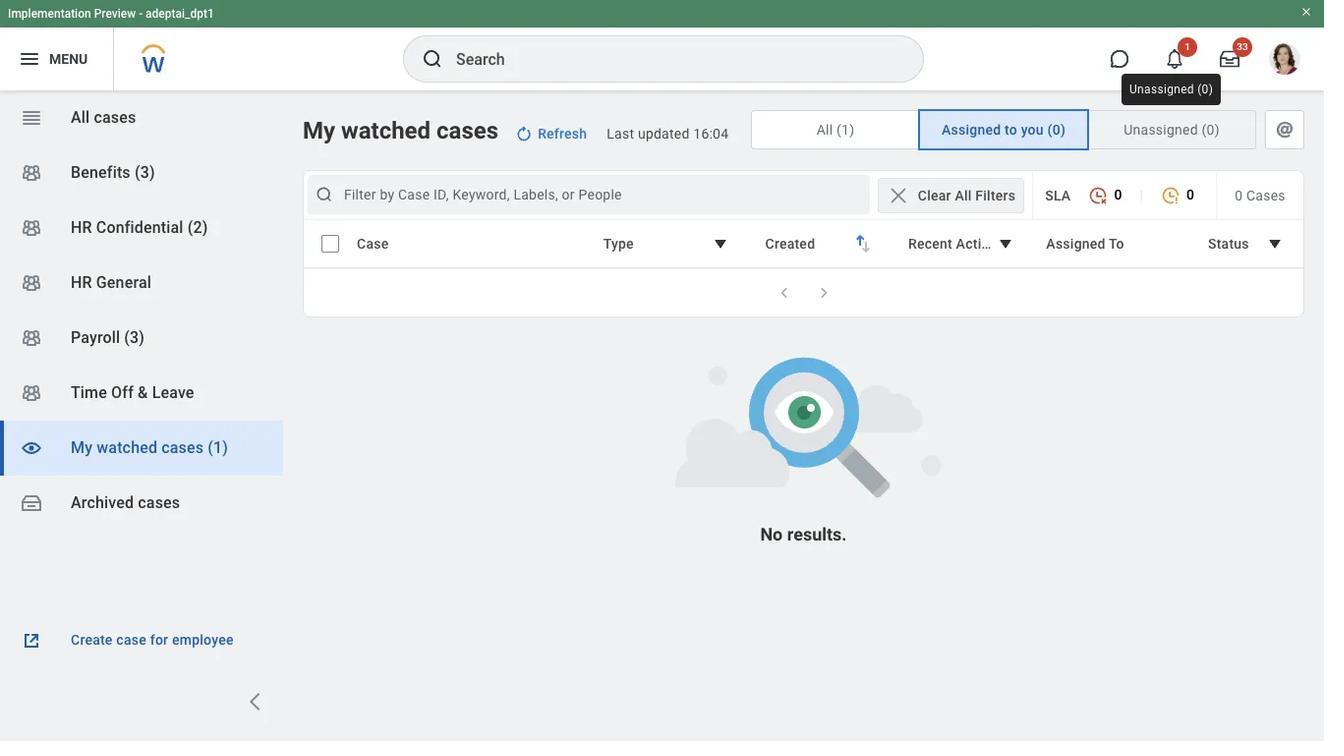 Task type: describe. For each thing, give the bounding box(es) containing it.
notifications large image
[[1166, 49, 1185, 69]]

results.
[[788, 524, 847, 545]]

menu
[[49, 51, 88, 67]]

cases down my watched cases (1)
[[138, 494, 180, 512]]

archived cases
[[71, 494, 180, 512]]

off
[[111, 384, 134, 402]]

recent
[[909, 236, 953, 252]]

refresh button
[[507, 118, 599, 150]]

filter by case id, keyword, labels, or people. type label: to find cases with specific labels applied element
[[308, 175, 870, 214]]

Search Workday  search field
[[456, 37, 883, 81]]

search image for filter by case id, keyword, labels, or people text field
[[315, 185, 334, 205]]

contact card matrix manager image for benefits
[[20, 161, 43, 185]]

assigned to you (0)
[[942, 122, 1066, 138]]

cases up benefits (3)
[[94, 108, 136, 127]]

Filter by Case ID, Keyword, Labels, or People text field
[[344, 185, 840, 205]]

clear all filters
[[918, 187, 1016, 203]]

at tag mention image
[[1274, 118, 1297, 142]]

1 vertical spatial (1)
[[208, 439, 228, 457]]

all (1) button
[[752, 111, 920, 149]]

last updated 16:04
[[607, 126, 729, 142]]

33
[[1238, 41, 1249, 52]]

clear all filters button
[[878, 178, 1025, 213]]

case
[[116, 632, 147, 648]]

menu button
[[0, 28, 113, 90]]

chevron right small image
[[814, 283, 834, 303]]

-
[[139, 7, 143, 21]]

hr general link
[[0, 256, 283, 311]]

close environment banner image
[[1301, 6, 1313, 18]]

all for all (1)
[[817, 122, 833, 138]]

|
[[1140, 187, 1144, 203]]

16:04
[[694, 126, 729, 142]]

status
[[1209, 236, 1250, 252]]

inbox large image
[[1221, 49, 1240, 69]]

for
[[150, 632, 168, 648]]

search image for search workday search field in the top of the page
[[421, 47, 445, 71]]

(3) for benefits (3)
[[135, 163, 155, 182]]

case
[[357, 236, 389, 252]]

recent action button
[[896, 225, 1031, 263]]

you
[[1022, 122, 1044, 138]]

implementation preview -   adeptai_dpt1
[[8, 7, 214, 21]]

hr confidential (2) link
[[0, 201, 283, 256]]

assigned to you (0) button
[[921, 111, 1088, 149]]

0 cases
[[1236, 187, 1286, 203]]

3 0 from the left
[[1236, 187, 1244, 203]]

watched for my watched cases
[[341, 117, 431, 145]]

(0) for unassigned (0) tooltip on the top right of page
[[1198, 83, 1214, 96]]

0 for the clock exclamation 'image'
[[1187, 187, 1195, 203]]

sort down image
[[855, 235, 878, 259]]

all cases
[[71, 108, 136, 127]]

payroll
[[71, 329, 120, 347]]

filters
[[976, 187, 1016, 203]]

chevron left small image
[[775, 283, 794, 303]]

watched for my watched cases (1)
[[97, 439, 157, 457]]

notifications element
[[1280, 39, 1295, 55]]

(1) inside button
[[837, 122, 855, 138]]

1
[[1185, 41, 1191, 52]]

justify image
[[18, 47, 41, 71]]

time
[[71, 384, 107, 402]]

archived
[[71, 494, 134, 512]]

caret down image for type
[[709, 232, 732, 256]]

create
[[71, 632, 113, 648]]

caret down image for recent action
[[995, 232, 1018, 256]]

assigned to you (0) tab panel
[[303, 170, 1305, 318]]

last
[[607, 126, 635, 142]]

all cases link
[[0, 90, 283, 146]]

benefits (3) link
[[0, 146, 283, 201]]

create case for employee
[[71, 632, 234, 648]]

created button
[[753, 225, 888, 263]]

to
[[1005, 122, 1018, 138]]

benefits
[[71, 163, 131, 182]]

inbox image
[[20, 492, 43, 515]]



Task type: vqa. For each thing, say whether or not it's contained in the screenshot.
'Off'
yes



Task type: locate. For each thing, give the bounding box(es) containing it.
0 vertical spatial (3)
[[135, 163, 155, 182]]

my watched cases (1) link
[[0, 421, 283, 476]]

search image
[[421, 47, 445, 71], [315, 185, 334, 205]]

preview
[[94, 7, 136, 21]]

(0) down unassigned (0) tooltip on the top right of page
[[1202, 122, 1220, 138]]

1 horizontal spatial assigned
[[1047, 236, 1106, 252]]

confidential
[[96, 218, 184, 237]]

hr for hr general
[[71, 273, 92, 292]]

my for my watched cases
[[303, 117, 335, 145]]

contact card matrix manager image left hr general at top
[[20, 271, 43, 295]]

1 button
[[1154, 37, 1198, 81]]

1 horizontal spatial my
[[303, 117, 335, 145]]

(0) for unassigned (0) button
[[1202, 122, 1220, 138]]

0 horizontal spatial 0 button
[[1079, 176, 1132, 214]]

1 vertical spatial unassigned (0)
[[1124, 122, 1220, 138]]

(3) right benefits
[[135, 163, 155, 182]]

contact card matrix manager image for payroll
[[20, 327, 43, 350]]

visible image
[[20, 437, 43, 460]]

hr general
[[71, 273, 152, 292]]

x image
[[887, 183, 911, 207]]

contact card matrix manager image for hr
[[20, 271, 43, 295]]

1 horizontal spatial all
[[817, 122, 833, 138]]

updated
[[638, 126, 690, 142]]

assigned for assigned to you (0)
[[942, 122, 1002, 138]]

list containing all cases
[[0, 90, 283, 531]]

watched inside my watched cases (1) link
[[97, 439, 157, 457]]

my for my watched cases (1)
[[71, 439, 93, 457]]

payroll (3) link
[[0, 311, 283, 366]]

2 0 button from the left
[[1152, 176, 1205, 214]]

hr left general
[[71, 273, 92, 292]]

1 vertical spatial contact card matrix manager image
[[20, 382, 43, 405]]

(0) down "33" 'button'
[[1198, 83, 1214, 96]]

(3)
[[135, 163, 155, 182], [124, 329, 145, 347]]

unassigned for unassigned (0) button
[[1124, 122, 1199, 138]]

ext link image
[[20, 629, 43, 653]]

&
[[138, 384, 148, 402]]

contact card matrix manager image
[[20, 216, 43, 240], [20, 382, 43, 405]]

sort up image
[[849, 229, 872, 253]]

unassigned inside tooltip
[[1130, 83, 1195, 96]]

caret down image inside type button
[[709, 232, 732, 256]]

unassigned (0) tooltip
[[1116, 68, 1228, 111]]

2 contact card matrix manager image from the top
[[20, 382, 43, 405]]

0 right clock x image
[[1115, 187, 1123, 203]]

0 vertical spatial watched
[[341, 117, 431, 145]]

search image inside filter by case id, keyword, labels, or people. type label: to find cases with specific labels applied element
[[315, 185, 334, 205]]

1 caret down image from the left
[[709, 232, 732, 256]]

1 horizontal spatial search image
[[421, 47, 445, 71]]

hr for hr confidential (2)
[[71, 218, 92, 237]]

create case for employee link
[[20, 629, 264, 653]]

0 horizontal spatial assigned
[[942, 122, 1002, 138]]

archived cases link
[[0, 476, 283, 531]]

0 vertical spatial unassigned (0)
[[1130, 83, 1214, 96]]

status button
[[1196, 225, 1300, 263]]

(3) right payroll at the left of page
[[124, 329, 145, 347]]

caret down image right the status
[[1264, 232, 1288, 256]]

no
[[761, 524, 783, 545]]

0 button left |
[[1079, 176, 1132, 214]]

hr down benefits
[[71, 218, 92, 237]]

unassigned (0) inside tooltip
[[1130, 83, 1214, 96]]

list
[[0, 90, 283, 531]]

search image inside menu banner
[[421, 47, 445, 71]]

all (1)
[[817, 122, 855, 138]]

0 vertical spatial (1)
[[837, 122, 855, 138]]

1 horizontal spatial (1)
[[837, 122, 855, 138]]

assigned inside tab panel
[[1047, 236, 1106, 252]]

cases down 'leave'
[[162, 439, 204, 457]]

0 button
[[1079, 176, 1132, 214], [1152, 176, 1205, 214]]

type button
[[591, 225, 745, 263]]

caret down image inside status button
[[1264, 232, 1288, 256]]

caret down image for status
[[1264, 232, 1288, 256]]

contact card matrix manager image for time off & leave
[[20, 382, 43, 405]]

unassigned (0) down notifications large icon
[[1130, 83, 1214, 96]]

0 horizontal spatial all
[[71, 108, 90, 127]]

tab list containing all (1)
[[751, 110, 1305, 150]]

contact card matrix manager image inside payroll (3) link
[[20, 327, 43, 350]]

hr
[[71, 218, 92, 237], [71, 273, 92, 292]]

(0) inside tooltip
[[1198, 83, 1214, 96]]

1 hr from the top
[[71, 218, 92, 237]]

0 vertical spatial hr
[[71, 218, 92, 237]]

contact card matrix manager image inside hr general link
[[20, 271, 43, 295]]

to
[[1110, 236, 1125, 252]]

2 horizontal spatial all
[[955, 187, 972, 203]]

1 0 button from the left
[[1079, 176, 1132, 214]]

hr inside "link"
[[71, 218, 92, 237]]

1 vertical spatial (3)
[[124, 329, 145, 347]]

0 horizontal spatial (1)
[[208, 439, 228, 457]]

0 vertical spatial assigned
[[942, 122, 1002, 138]]

3 contact card matrix manager image from the top
[[20, 327, 43, 350]]

2 horizontal spatial caret down image
[[1264, 232, 1288, 256]]

menu banner
[[0, 0, 1325, 90]]

3 caret down image from the left
[[1264, 232, 1288, 256]]

benefits (3)
[[71, 163, 155, 182]]

my watched cases (1)
[[71, 439, 228, 457]]

unassigned inside button
[[1124, 122, 1199, 138]]

chevron right image
[[244, 690, 268, 714]]

2 hr from the top
[[71, 273, 92, 292]]

assigned
[[942, 122, 1002, 138], [1047, 236, 1106, 252]]

contact card matrix manager image left payroll at the left of page
[[20, 327, 43, 350]]

no results.
[[761, 524, 847, 545]]

unassigned for unassigned (0) tooltip on the top right of page
[[1130, 83, 1195, 96]]

cases left reset image
[[437, 117, 499, 145]]

0 right the clock exclamation 'image'
[[1187, 187, 1195, 203]]

0 vertical spatial contact card matrix manager image
[[20, 161, 43, 185]]

caret down image down filters
[[995, 232, 1018, 256]]

0 vertical spatial contact card matrix manager image
[[20, 216, 43, 240]]

unassigned
[[1130, 83, 1195, 96], [1124, 122, 1199, 138]]

sla
[[1046, 187, 1072, 203]]

action
[[957, 236, 998, 252]]

employee
[[172, 632, 234, 648]]

cases
[[94, 108, 136, 127], [437, 117, 499, 145], [162, 439, 204, 457], [138, 494, 180, 512]]

unassigned (0) down unassigned (0) tooltip on the top right of page
[[1124, 122, 1220, 138]]

0 horizontal spatial watched
[[97, 439, 157, 457]]

unassigned (0) inside button
[[1124, 122, 1220, 138]]

0 left cases
[[1236, 187, 1244, 203]]

0 horizontal spatial my
[[71, 439, 93, 457]]

caret down image
[[709, 232, 732, 256], [995, 232, 1018, 256], [1264, 232, 1288, 256]]

0 horizontal spatial search image
[[315, 185, 334, 205]]

caret down image left created on the top
[[709, 232, 732, 256]]

0 button right |
[[1152, 176, 1205, 214]]

1 vertical spatial hr
[[71, 273, 92, 292]]

1 vertical spatial my
[[71, 439, 93, 457]]

payroll (3)
[[71, 329, 145, 347]]

2 0 from the left
[[1187, 187, 1195, 203]]

2 vertical spatial contact card matrix manager image
[[20, 327, 43, 350]]

contact card matrix manager image for hr confidential (2)
[[20, 216, 43, 240]]

hr confidential (2)
[[71, 218, 208, 237]]

33 button
[[1209, 37, 1253, 81]]

1 horizontal spatial 0
[[1187, 187, 1195, 203]]

0
[[1115, 187, 1123, 203], [1187, 187, 1195, 203], [1236, 187, 1244, 203]]

2 horizontal spatial 0
[[1236, 187, 1244, 203]]

1 horizontal spatial caret down image
[[995, 232, 1018, 256]]

0 vertical spatial search image
[[421, 47, 445, 71]]

unassigned (0)
[[1130, 83, 1214, 96], [1124, 122, 1220, 138]]

clock exclamation image
[[1162, 186, 1181, 206]]

assigned to
[[1047, 236, 1125, 252]]

1 vertical spatial contact card matrix manager image
[[20, 271, 43, 295]]

2 contact card matrix manager image from the top
[[20, 271, 43, 295]]

1 vertical spatial watched
[[97, 439, 157, 457]]

clear
[[918, 187, 952, 203]]

1 contact card matrix manager image from the top
[[20, 161, 43, 185]]

(1)
[[837, 122, 855, 138], [208, 439, 228, 457]]

(0) right you
[[1048, 122, 1066, 138]]

contact card matrix manager image down grid view icon
[[20, 161, 43, 185]]

cases
[[1247, 187, 1286, 203]]

0 horizontal spatial caret down image
[[709, 232, 732, 256]]

all inside assigned to you (0) tab panel
[[955, 187, 972, 203]]

unassigned (0) button
[[1089, 111, 1256, 149]]

leave
[[152, 384, 194, 402]]

1 contact card matrix manager image from the top
[[20, 216, 43, 240]]

contact card matrix manager image
[[20, 161, 43, 185], [20, 271, 43, 295], [20, 327, 43, 350]]

(2)
[[188, 218, 208, 237]]

1 vertical spatial assigned
[[1047, 236, 1106, 252]]

unassigned (0) for unassigned (0) tooltip on the top right of page
[[1130, 83, 1214, 96]]

time off & leave link
[[0, 366, 283, 421]]

0 vertical spatial unassigned
[[1130, 83, 1195, 96]]

0 horizontal spatial 0
[[1115, 187, 1123, 203]]

general
[[96, 273, 152, 292]]

caret down image inside recent action button
[[995, 232, 1018, 256]]

0 for clock x image
[[1115, 187, 1123, 203]]

1 horizontal spatial 0 button
[[1152, 176, 1205, 214]]

all
[[71, 108, 90, 127], [817, 122, 833, 138], [955, 187, 972, 203]]

recent action
[[909, 236, 998, 252]]

all for all cases
[[71, 108, 90, 127]]

contact card matrix manager image inside hr confidential (2) "link"
[[20, 216, 43, 240]]

2 caret down image from the left
[[995, 232, 1018, 256]]

reset image
[[515, 124, 534, 144]]

assigned for assigned to
[[1047, 236, 1106, 252]]

grid view image
[[20, 106, 43, 130]]

unassigned down unassigned (0) tooltip on the top right of page
[[1124, 122, 1199, 138]]

tab list
[[751, 110, 1305, 150]]

1 horizontal spatial watched
[[341, 117, 431, 145]]

adeptai_dpt1
[[146, 7, 214, 21]]

1 vertical spatial unassigned
[[1124, 122, 1199, 138]]

(3) for payroll (3)
[[124, 329, 145, 347]]

unassigned (0) for unassigned (0) button
[[1124, 122, 1220, 138]]

implementation
[[8, 7, 91, 21]]

assigned inside button
[[942, 122, 1002, 138]]

unassigned down notifications large icon
[[1130, 83, 1195, 96]]

clock x image
[[1089, 186, 1109, 206]]

(0)
[[1198, 83, 1214, 96], [1048, 122, 1066, 138], [1202, 122, 1220, 138]]

0 vertical spatial my
[[303, 117, 335, 145]]

type
[[604, 236, 634, 252]]

1 0 from the left
[[1115, 187, 1123, 203]]

refresh
[[538, 126, 588, 142]]

profile logan mcneil image
[[1270, 43, 1301, 79]]

contact card matrix manager image inside benefits (3) link
[[20, 161, 43, 185]]

my watched cases
[[303, 117, 499, 145]]

watched
[[341, 117, 431, 145], [97, 439, 157, 457]]

1 vertical spatial search image
[[315, 185, 334, 205]]

created
[[766, 236, 816, 252]]

my
[[303, 117, 335, 145], [71, 439, 93, 457]]

time off & leave
[[71, 384, 194, 402]]

contact card matrix manager image inside time off & leave link
[[20, 382, 43, 405]]



